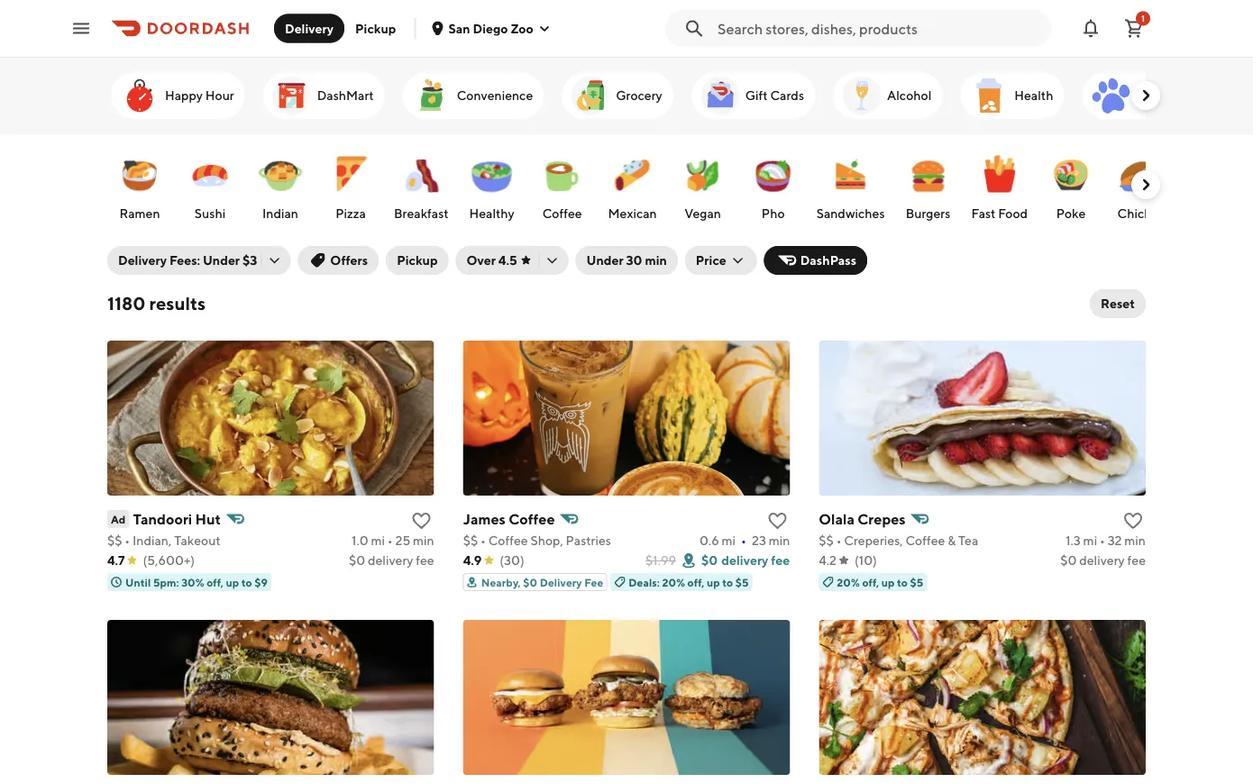 Task type: vqa. For each thing, say whether or not it's contained in the screenshot.
commonly
no



Task type: locate. For each thing, give the bounding box(es) containing it.
fast
[[972, 206, 996, 221]]

2 $​0 delivery fee from the left
[[1061, 553, 1147, 568]]

0 horizontal spatial fee
[[416, 553, 435, 568]]

3 • from the left
[[481, 534, 486, 549]]

pickup down breakfast
[[397, 253, 438, 268]]

san diego zoo button
[[431, 21, 552, 36]]

2 under from the left
[[587, 253, 624, 268]]

0 horizontal spatial click to add this store to your saved list image
[[411, 511, 433, 532]]

2 horizontal spatial delivery
[[1080, 553, 1126, 568]]

to down $$ • creperies, coffee & tea
[[898, 576, 908, 589]]

0 horizontal spatial $5
[[736, 576, 749, 589]]

1 horizontal spatial $​0 delivery fee
[[1061, 553, 1147, 568]]

to
[[242, 576, 252, 589], [723, 576, 734, 589], [898, 576, 908, 589]]

min right 30
[[645, 253, 667, 268]]

1 horizontal spatial click to add this store to your saved list image
[[767, 511, 789, 532]]

1 mi from the left
[[371, 534, 385, 549]]

delivery for delivery fees: under $3
[[118, 253, 167, 268]]

2 20% from the left
[[837, 576, 861, 589]]

deals: 20% off, up to $5
[[629, 576, 749, 589]]

1 button
[[1117, 10, 1153, 46]]

2 horizontal spatial delivery
[[540, 576, 583, 589]]

olala
[[819, 511, 855, 528]]

min right 23
[[769, 534, 791, 549]]

0 vertical spatial $0
[[702, 553, 718, 568]]

price
[[696, 253, 727, 268]]

san diego zoo
[[449, 21, 534, 36]]

$​0 delivery fee down 1.0 mi • 25 min
[[349, 553, 435, 568]]

pickup button
[[345, 14, 407, 43], [386, 246, 449, 275]]

tea
[[959, 534, 979, 549]]

$$ up 4.7
[[107, 534, 122, 549]]

2 $​0 from the left
[[1061, 553, 1078, 568]]

0 horizontal spatial $​0 delivery fee
[[349, 553, 435, 568]]

min right 32
[[1125, 534, 1147, 549]]

pickup button down breakfast
[[386, 246, 449, 275]]

2 horizontal spatial mi
[[1084, 534, 1098, 549]]

pickup
[[355, 21, 396, 36], [397, 253, 438, 268]]

health
[[1015, 88, 1054, 103]]

under left 30
[[587, 253, 624, 268]]

1 off, from the left
[[207, 576, 224, 589]]

• up 4.7
[[125, 534, 130, 549]]

min for 0.6 mi • 23 min
[[769, 534, 791, 549]]

fee down '1.3 mi • 32 min'
[[1128, 553, 1147, 568]]

next button of carousel image
[[1138, 176, 1156, 194]]

2 horizontal spatial up
[[882, 576, 895, 589]]

delivery for delivery
[[285, 21, 334, 36]]

$5
[[736, 576, 749, 589], [911, 576, 924, 589]]

20% down $1.99
[[663, 576, 686, 589]]

delivery for $$ • creperies, coffee & tea
[[1080, 553, 1126, 568]]

20% down (10)
[[837, 576, 861, 589]]

2 horizontal spatial fee
[[1128, 553, 1147, 568]]

mi right 0.6
[[722, 534, 736, 549]]

1180
[[107, 293, 146, 314]]

under left $3
[[203, 253, 240, 268]]

1.0 mi • 25 min
[[352, 534, 435, 549]]

1 to from the left
[[242, 576, 252, 589]]

up down $$ • creperies, coffee & tea
[[882, 576, 895, 589]]

1 horizontal spatial mi
[[722, 534, 736, 549]]

delivery down 0.6 mi • 23 min
[[722, 553, 769, 568]]

$0
[[702, 553, 718, 568], [523, 576, 538, 589]]

pickup right delivery button
[[355, 21, 396, 36]]

until 5pm: 30% off, up to $9
[[125, 576, 268, 589]]

under 30 min button
[[576, 246, 678, 275]]

delivery down 1.0 mi • 25 min
[[368, 553, 414, 568]]

fee down 0.6 mi • 23 min
[[772, 553, 791, 568]]

food
[[999, 206, 1029, 221]]

0 vertical spatial pickup button
[[345, 14, 407, 43]]

delivery inside delivery button
[[285, 21, 334, 36]]

20%
[[663, 576, 686, 589], [837, 576, 861, 589]]

1 • from the left
[[125, 534, 130, 549]]

1 horizontal spatial to
[[723, 576, 734, 589]]

delivery
[[285, 21, 334, 36], [118, 253, 167, 268], [540, 576, 583, 589]]

0 horizontal spatial under
[[203, 253, 240, 268]]

23
[[752, 534, 767, 549]]

$$ up 4.9
[[463, 534, 478, 549]]

off, right 30%
[[207, 576, 224, 589]]

$5 down $0 delivery fee
[[736, 576, 749, 589]]

min right "25"
[[413, 534, 435, 549]]

2 mi from the left
[[722, 534, 736, 549]]

2 horizontal spatial $$
[[819, 534, 834, 549]]

nearby,
[[481, 576, 521, 589]]

pets
[[1137, 88, 1163, 103]]

1 horizontal spatial $5
[[911, 576, 924, 589]]

0 vertical spatial pickup
[[355, 21, 396, 36]]

1 horizontal spatial fee
[[772, 553, 791, 568]]

0 vertical spatial delivery
[[285, 21, 334, 36]]

• down olala
[[837, 534, 842, 549]]

2 vertical spatial delivery
[[540, 576, 583, 589]]

5pm:
[[153, 576, 179, 589]]

0 horizontal spatial $$
[[107, 534, 122, 549]]

to down $0 delivery fee
[[723, 576, 734, 589]]

1 $​0 from the left
[[349, 553, 365, 568]]

delivery button
[[274, 14, 345, 43]]

• left 23
[[742, 534, 747, 549]]

fee
[[416, 553, 435, 568], [772, 553, 791, 568], [1128, 553, 1147, 568]]

click to add this store to your saved list image up 0.6 mi • 23 min
[[767, 511, 789, 532]]

3 $$ from the left
[[819, 534, 834, 549]]

delivery up 'dashmart' link
[[285, 21, 334, 36]]

1 horizontal spatial up
[[707, 576, 721, 589]]

1 horizontal spatial delivery
[[722, 553, 769, 568]]

results
[[149, 293, 206, 314]]

0 horizontal spatial up
[[226, 576, 239, 589]]

mi right 1.3
[[1084, 534, 1098, 549]]

5 • from the left
[[837, 534, 842, 549]]

pickup button up dashmart
[[345, 14, 407, 43]]

delivery down '1.3 mi • 32 min'
[[1080, 553, 1126, 568]]

4.7
[[107, 553, 125, 568]]

0 horizontal spatial 20%
[[663, 576, 686, 589]]

3 delivery from the left
[[1080, 553, 1126, 568]]

indian,
[[133, 534, 172, 549]]

gift
[[746, 88, 768, 103]]

$0 down 0.6
[[702, 553, 718, 568]]

up left $9
[[226, 576, 239, 589]]

2 delivery from the left
[[722, 553, 769, 568]]

under
[[203, 253, 240, 268], [587, 253, 624, 268]]

2 $$ from the left
[[463, 534, 478, 549]]

2 up from the left
[[707, 576, 721, 589]]

$​0 delivery fee down '1.3 mi • 32 min'
[[1061, 553, 1147, 568]]

price button
[[685, 246, 758, 275]]

2 horizontal spatial to
[[898, 576, 908, 589]]

vegan
[[685, 206, 722, 221]]

2 horizontal spatial off,
[[863, 576, 880, 589]]

fee down 1.0 mi • 25 min
[[416, 553, 435, 568]]

1 horizontal spatial $​0
[[1061, 553, 1078, 568]]

click to add this store to your saved list image up '1.3 mi • 32 min'
[[1123, 511, 1145, 532]]

$​0 for 1.3 mi • 32 min
[[1061, 553, 1078, 568]]

zoo
[[511, 21, 534, 36]]

$0 down (30)
[[523, 576, 538, 589]]

$​0
[[349, 553, 365, 568], [1061, 553, 1078, 568]]

dashmart image
[[270, 74, 314, 117]]

over 4.5
[[467, 253, 517, 268]]

0 horizontal spatial off,
[[207, 576, 224, 589]]

0 horizontal spatial delivery
[[368, 553, 414, 568]]

off, down 0.6
[[688, 576, 705, 589]]

1 horizontal spatial off,
[[688, 576, 705, 589]]

indian
[[263, 206, 299, 221]]

(5,600+)
[[143, 553, 195, 568]]

san
[[449, 21, 471, 36]]

dashmart
[[317, 88, 374, 103]]

3 up from the left
[[882, 576, 895, 589]]

$$ up 4.2
[[819, 534, 834, 549]]

open menu image
[[70, 18, 92, 39]]

2 fee from the left
[[772, 553, 791, 568]]

happy hour image
[[118, 74, 161, 117]]

3 mi from the left
[[1084, 534, 1098, 549]]

convenience image
[[410, 74, 453, 117]]

20% off, up to $5
[[837, 576, 924, 589]]

coffee up "$$ • coffee shop, pastries"
[[509, 511, 555, 528]]

$0 delivery fee
[[702, 553, 791, 568]]

health link
[[961, 72, 1065, 119]]

diego
[[473, 21, 508, 36]]

alcohol
[[888, 88, 932, 103]]

1 $​0 delivery fee from the left
[[349, 553, 435, 568]]

0 horizontal spatial $​0
[[349, 553, 365, 568]]

min
[[645, 253, 667, 268], [413, 534, 435, 549], [769, 534, 791, 549], [1125, 534, 1147, 549]]

1 horizontal spatial 20%
[[837, 576, 861, 589]]

2 horizontal spatial click to add this store to your saved list image
[[1123, 511, 1145, 532]]

• left 32
[[1101, 534, 1106, 549]]

1 horizontal spatial under
[[587, 253, 624, 268]]

james coffee
[[463, 511, 555, 528]]

delivery left the fees:
[[118, 253, 167, 268]]

coffee up (30)
[[489, 534, 528, 549]]

$​0 down 1.3
[[1061, 553, 1078, 568]]

1 vertical spatial $0
[[523, 576, 538, 589]]

3 fee from the left
[[1128, 553, 1147, 568]]

mi right 1.0
[[371, 534, 385, 549]]

delivery left fee
[[540, 576, 583, 589]]

off, down (10)
[[863, 576, 880, 589]]

click to add this store to your saved list image
[[411, 511, 433, 532], [767, 511, 789, 532], [1123, 511, 1145, 532]]

$5 down $$ • creperies, coffee & tea
[[911, 576, 924, 589]]

$$
[[107, 534, 122, 549], [463, 534, 478, 549], [819, 534, 834, 549]]

mi
[[371, 534, 385, 549], [722, 534, 736, 549], [1084, 534, 1098, 549]]

1 vertical spatial pickup
[[397, 253, 438, 268]]

• down james
[[481, 534, 486, 549]]

1 horizontal spatial delivery
[[285, 21, 334, 36]]

0 horizontal spatial mi
[[371, 534, 385, 549]]

up down $0 delivery fee
[[707, 576, 721, 589]]

delivery
[[368, 553, 414, 568], [722, 553, 769, 568], [1080, 553, 1126, 568]]

to left $9
[[242, 576, 252, 589]]

off,
[[207, 576, 224, 589], [688, 576, 705, 589], [863, 576, 880, 589]]

gift cards image
[[699, 74, 742, 117]]

(30)
[[500, 553, 525, 568]]

•
[[125, 534, 130, 549], [388, 534, 393, 549], [481, 534, 486, 549], [742, 534, 747, 549], [837, 534, 842, 549], [1101, 534, 1106, 549]]

2 click to add this store to your saved list image from the left
[[767, 511, 789, 532]]

• left "25"
[[388, 534, 393, 549]]

burgers
[[906, 206, 951, 221]]

1 horizontal spatial $$
[[463, 534, 478, 549]]

$$ for olala crepes
[[819, 534, 834, 549]]

gift cards
[[746, 88, 805, 103]]

convenience
[[457, 88, 533, 103]]

$​0 down 1.0
[[349, 553, 365, 568]]

delivery fees: under $3
[[118, 253, 257, 268]]

0 horizontal spatial delivery
[[118, 253, 167, 268]]

0 horizontal spatial to
[[242, 576, 252, 589]]

click to add this store to your saved list image for olala
[[1123, 511, 1145, 532]]

0 horizontal spatial $0
[[523, 576, 538, 589]]

notification bell image
[[1081, 18, 1102, 39]]

next button of carousel image
[[1138, 87, 1156, 105]]

dashmart link
[[263, 72, 385, 119]]

click to add this store to your saved list image up 1.0 mi • 25 min
[[411, 511, 433, 532]]

1 fee from the left
[[416, 553, 435, 568]]

1 delivery from the left
[[368, 553, 414, 568]]

3 click to add this store to your saved list image from the left
[[1123, 511, 1145, 532]]

1 vertical spatial delivery
[[118, 253, 167, 268]]



Task type: describe. For each thing, give the bounding box(es) containing it.
pets image
[[1090, 74, 1133, 117]]

min for 1.0 mi • 25 min
[[413, 534, 435, 549]]

min inside button
[[645, 253, 667, 268]]

1
[[1142, 13, 1146, 23]]

0.6 mi • 23 min
[[700, 534, 791, 549]]

0.6
[[700, 534, 720, 549]]

4.5
[[499, 253, 517, 268]]

1 up from the left
[[226, 576, 239, 589]]

4.9
[[463, 553, 482, 568]]

2 to from the left
[[723, 576, 734, 589]]

mexican
[[609, 206, 657, 221]]

until
[[125, 576, 151, 589]]

1 under from the left
[[203, 253, 240, 268]]

pho
[[762, 206, 785, 221]]

offers
[[331, 253, 368, 268]]

offers button
[[298, 246, 379, 275]]

4 • from the left
[[742, 534, 747, 549]]

fees:
[[170, 253, 200, 268]]

1 items, open order cart image
[[1124, 18, 1146, 39]]

3 to from the left
[[898, 576, 908, 589]]

1 click to add this store to your saved list image from the left
[[411, 511, 433, 532]]

pets link
[[1083, 72, 1174, 119]]

under 30 min
[[587, 253, 667, 268]]

(10)
[[855, 553, 878, 568]]

$9
[[255, 576, 268, 589]]

chicken
[[1118, 206, 1166, 221]]

happy
[[165, 88, 203, 103]]

0 horizontal spatial pickup
[[355, 21, 396, 36]]

alcohol image
[[841, 74, 884, 117]]

over 4.5 button
[[456, 246, 569, 275]]

crepes
[[858, 511, 906, 528]]

tandoori
[[133, 511, 192, 528]]

deals:
[[629, 576, 660, 589]]

grocery link
[[562, 72, 674, 119]]

$​0 delivery fee for 32
[[1061, 553, 1147, 568]]

2 $5 from the left
[[911, 576, 924, 589]]

nearby, $0 delivery fee
[[481, 576, 604, 589]]

$$ for james coffee
[[463, 534, 478, 549]]

32
[[1108, 534, 1123, 549]]

Store search: begin typing to search for stores available on DoorDash text field
[[718, 18, 1041, 38]]

fee
[[585, 576, 604, 589]]

olala crepes
[[819, 511, 906, 528]]

poke
[[1057, 206, 1087, 221]]

happy hour link
[[111, 72, 245, 119]]

coffee left &
[[906, 534, 946, 549]]

takeout
[[174, 534, 221, 549]]

2 off, from the left
[[688, 576, 705, 589]]

30%
[[181, 576, 204, 589]]

fee for $$ • creperies, coffee & tea
[[1128, 553, 1147, 568]]

healthy
[[470, 206, 515, 221]]

1.0
[[352, 534, 369, 549]]

1 $5 from the left
[[736, 576, 749, 589]]

$$ • coffee shop, pastries
[[463, 534, 612, 549]]

health image
[[968, 74, 1012, 117]]

ad
[[111, 513, 126, 526]]

reset
[[1102, 296, 1136, 311]]

$​0 for 1.0 mi • 25 min
[[349, 553, 365, 568]]

hour
[[206, 88, 234, 103]]

4.2
[[819, 553, 837, 568]]

$$ • creperies, coffee & tea
[[819, 534, 979, 549]]

over
[[467, 253, 496, 268]]

hut
[[195, 511, 221, 528]]

breakfast
[[394, 206, 449, 221]]

mi for 1.3
[[1084, 534, 1098, 549]]

convenience link
[[403, 72, 544, 119]]

$1.99
[[646, 553, 677, 568]]

ramen
[[119, 206, 160, 221]]

dashpass
[[801, 253, 857, 268]]

fee for $$ • indian, takeout
[[416, 553, 435, 568]]

6 • from the left
[[1101, 534, 1106, 549]]

fast food
[[972, 206, 1029, 221]]

1.3
[[1067, 534, 1082, 549]]

click to add this store to your saved list image for james
[[767, 511, 789, 532]]

reset button
[[1091, 290, 1147, 318]]

mi for 1.0
[[371, 534, 385, 549]]

coffee up the over 4.5 button
[[543, 206, 582, 221]]

alcohol link
[[834, 72, 943, 119]]

pastries
[[566, 534, 612, 549]]

&
[[948, 534, 956, 549]]

3 off, from the left
[[863, 576, 880, 589]]

mi for 0.6
[[722, 534, 736, 549]]

grocery image
[[569, 74, 613, 117]]

happy hour
[[165, 88, 234, 103]]

1 horizontal spatial $0
[[702, 553, 718, 568]]

min for 1.3 mi • 32 min
[[1125, 534, 1147, 549]]

1.3 mi • 32 min
[[1067, 534, 1147, 549]]

25
[[396, 534, 411, 549]]

delivery for $$ • indian, takeout
[[368, 553, 414, 568]]

gift cards link
[[692, 72, 816, 119]]

1180 results
[[107, 293, 206, 314]]

$$ • indian, takeout
[[107, 534, 221, 549]]

1 20% from the left
[[663, 576, 686, 589]]

$3
[[243, 253, 257, 268]]

2 • from the left
[[388, 534, 393, 549]]

1 horizontal spatial pickup
[[397, 253, 438, 268]]

grocery
[[616, 88, 663, 103]]

$​0 delivery fee for 25
[[349, 553, 435, 568]]

sandwiches
[[817, 206, 885, 221]]

pizza
[[336, 206, 366, 221]]

cards
[[771, 88, 805, 103]]

1 $$ from the left
[[107, 534, 122, 549]]

sushi
[[195, 206, 226, 221]]

1 vertical spatial pickup button
[[386, 246, 449, 275]]

ad tandoori hut
[[111, 511, 221, 528]]

30
[[627, 253, 643, 268]]

under inside button
[[587, 253, 624, 268]]

creperies,
[[845, 534, 904, 549]]



